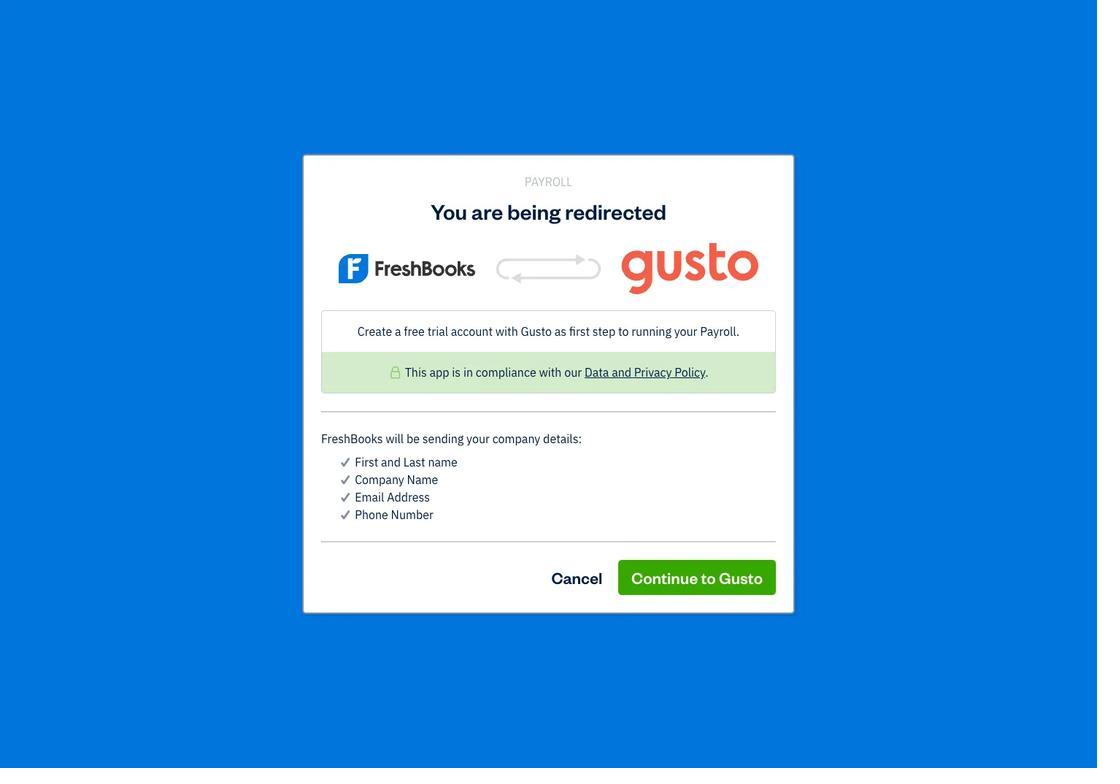 Task type: describe. For each thing, give the bounding box(es) containing it.
check image
[[339, 489, 352, 507]]

gusto inside run payroll effortlessly create a gusto account to automate payroll and reporting
[[355, 375, 386, 390]]

— for tue
[[432, 507, 440, 520]]

our
[[565, 366, 582, 380]]

time for convert
[[602, 248, 629, 262]]

0 vertical spatial to
[[619, 325, 629, 339]]

continue to gusto
[[632, 568, 763, 588]]

clients
[[615, 266, 646, 279]]

by inside track everything for everyone don't miss a billable moment by staying on top of billable hours.
[[904, 266, 915, 279]]

check image for company name
[[339, 471, 352, 489]]

you for you can track time with the timer, or by logging time manually.
[[271, 266, 288, 279]]

sat —
[[803, 492, 821, 520]]

compliance
[[476, 366, 537, 380]]

time inside accurately bill your clients for the time you've worked.
[[681, 266, 701, 279]]

1 vertical spatial your
[[675, 325, 698, 339]]

create inside you are being redirected dialog
[[358, 325, 392, 339]]

trial
[[428, 325, 449, 339]]

first and last name
[[355, 455, 458, 470]]

address
[[387, 490, 430, 505]]

being
[[508, 197, 561, 225]]

client
[[501, 538, 528, 551]]

team
[[251, 538, 276, 551]]

you can track time with the timer, or by logging time manually.
[[271, 266, 485, 291]]

project link
[[536, 538, 571, 551]]

your
[[392, 248, 417, 262]]

email
[[355, 490, 384, 505]]

tue
[[432, 492, 451, 506]]

0 horizontal spatial your
[[467, 432, 490, 447]]

— inside mon 13 —
[[339, 507, 347, 520]]

service
[[576, 538, 610, 551]]

team member /
[[251, 538, 323, 551]]

and up being at the top
[[497, 150, 534, 178]]

hours.
[[858, 278, 887, 291]]

everyone
[[912, 248, 962, 262]]

for for all
[[357, 248, 372, 262]]

you are being redirected
[[431, 197, 667, 225]]

worked.
[[584, 278, 621, 291]]

accurately bill your clients for the time you've worked.
[[525, 266, 734, 291]]

date
[[324, 538, 347, 551]]

create inside run payroll effortlessly create a gusto account to automate payroll and reporting
[[309, 375, 343, 390]]

payroll
[[500, 375, 536, 390]]

run payroll effortlessly create a gusto account to automate payroll and reporting
[[309, 355, 609, 390]]

redirected
[[565, 197, 667, 225]]

you are being redirected dialog
[[0, 136, 1098, 632]]

account inside run payroll effortlessly create a gusto account to automate payroll and reporting
[[389, 375, 431, 390]]

convert
[[557, 248, 599, 262]]

invoices
[[656, 248, 702, 262]]

run
[[309, 355, 330, 370]]

account inside you are being redirected dialog
[[451, 325, 493, 339]]

accurately
[[525, 266, 574, 279]]

of
[[985, 266, 994, 279]]

don't
[[768, 266, 793, 279]]

0 vertical spatial gusto
[[521, 325, 552, 339]]

first
[[355, 455, 379, 470]]

1 / from the left
[[319, 538, 323, 551]]

payroll.
[[701, 325, 740, 339]]

effortlessly
[[373, 355, 435, 370]]

billable left hours.
[[822, 278, 855, 291]]

entry
[[570, 571, 603, 588]]

track everything for everyone don't miss a billable moment by staying on top of billable hours.
[[768, 248, 994, 291]]

data and privacy policy link
[[585, 366, 706, 380]]

name
[[428, 455, 458, 470]]

sending
[[423, 432, 464, 447]]

time down paid
[[335, 266, 355, 279]]

for for everyone
[[894, 248, 909, 262]]

learn more for all
[[387, 278, 438, 291]]

bill
[[576, 266, 590, 279]]

top
[[967, 266, 982, 279]]

convert time into invoices
[[557, 248, 702, 262]]

data
[[585, 366, 609, 380]]

time up or at the top left of the page
[[420, 248, 447, 262]]

learn for all
[[387, 278, 412, 291]]

automate
[[447, 375, 497, 390]]

get
[[308, 248, 327, 262]]

cancel button
[[539, 561, 616, 596]]

moment
[[863, 266, 902, 279]]

company name
[[355, 473, 438, 488]]

.
[[706, 366, 709, 380]]

with for is
[[539, 366, 562, 380]]

phone number
[[355, 508, 434, 523]]

caretup image
[[349, 538, 355, 550]]

as
[[555, 325, 567, 339]]

service link
[[576, 538, 612, 551]]

continue
[[632, 568, 698, 588]]

step
[[593, 325, 616, 339]]

project
[[536, 538, 568, 551]]

to inside run payroll effortlessly create a gusto account to automate payroll and reporting
[[433, 375, 444, 390]]

payroll inside you are being redirected dialog
[[525, 174, 573, 189]]

this app is in compliance with our data and privacy policy .
[[405, 366, 709, 380]]

are
[[472, 197, 503, 225]]

choose a date image
[[379, 454, 395, 470]]

13
[[365, 492, 379, 506]]

company
[[355, 473, 405, 488]]

a inside run payroll effortlessly create a gusto account to automate payroll and reporting
[[346, 375, 352, 390]]

cancel
[[552, 568, 603, 588]]

phone
[[355, 508, 388, 523]]

note link
[[617, 538, 640, 551]]

main element
[[0, 0, 161, 768]]

client / project / service / note
[[501, 538, 640, 551]]

fri, nov 17th
[[293, 454, 369, 470]]

track
[[309, 266, 332, 279]]

lockfb image
[[389, 364, 402, 382]]

new
[[541, 571, 567, 588]]

on
[[953, 266, 965, 279]]

the for all
[[380, 266, 395, 279]]



Task type: locate. For each thing, give the bounding box(es) containing it.
2 — from the left
[[432, 507, 440, 520]]

you for you are being redirected
[[431, 197, 467, 225]]

member
[[279, 538, 317, 551]]

— inside 'sat —'
[[803, 507, 810, 520]]

create a free trial account with gusto as first step to running your payroll.
[[358, 325, 740, 339]]

a
[[819, 266, 825, 279], [395, 325, 401, 339], [346, 375, 352, 390]]

and inside run payroll effortlessly create a gusto account to automate payroll and reporting
[[538, 375, 558, 390]]

a left lockfb image
[[346, 375, 352, 390]]

freshbooks - gusto connection image
[[321, 243, 776, 295]]

date link
[[324, 538, 355, 551]]

:
[[579, 432, 582, 447]]

your inside accurately bill your clients for the time you've worked.
[[592, 266, 613, 279]]

check image for phone number
[[339, 507, 352, 524]]

1 vertical spatial a
[[395, 325, 401, 339]]

a inside dialog
[[395, 325, 401, 339]]

into
[[632, 248, 653, 262]]

— down tue
[[432, 507, 440, 520]]

new entry button
[[245, 565, 879, 595]]

and up 'company name' at the bottom of the page
[[381, 455, 401, 470]]

0 horizontal spatial the
[[380, 266, 395, 279]]

name
[[407, 473, 438, 488]]

account right trial at the left top
[[451, 325, 493, 339]]

track time and never lose another billable minute
[[382, 150, 877, 178]]

your left the 'payroll.'
[[675, 325, 698, 339]]

2 horizontal spatial to
[[702, 568, 716, 588]]

create
[[358, 325, 392, 339], [309, 375, 343, 390]]

0 vertical spatial with
[[358, 266, 377, 279]]

the
[[380, 266, 395, 279], [663, 266, 678, 279]]

by left staying
[[904, 266, 915, 279]]

the inside accurately bill your clients for the time you've worked.
[[663, 266, 678, 279]]

and right data
[[612, 366, 632, 380]]

1 horizontal spatial to
[[619, 325, 629, 339]]

this
[[405, 366, 427, 380]]

time up the clients
[[602, 248, 629, 262]]

2 horizontal spatial —
[[803, 507, 810, 520]]

learn more down your
[[387, 278, 438, 291]]

to right continue
[[702, 568, 716, 588]]

2 check image from the top
[[339, 471, 352, 489]]

1 horizontal spatial track
[[800, 248, 830, 262]]

for up moment
[[894, 248, 909, 262]]

1 horizontal spatial learn
[[623, 278, 649, 291]]

0 horizontal spatial learn more
[[387, 278, 438, 291]]

with left our
[[539, 366, 562, 380]]

0 vertical spatial your
[[592, 266, 613, 279]]

/ left date on the bottom
[[319, 538, 323, 551]]

create down run
[[309, 375, 343, 390]]

— inside tue —
[[432, 507, 440, 520]]

1 vertical spatial you
[[271, 266, 288, 279]]

2 horizontal spatial your
[[675, 325, 698, 339]]

1 vertical spatial track
[[800, 248, 830, 262]]

1 horizontal spatial with
[[496, 325, 518, 339]]

billable
[[827, 266, 861, 279], [822, 278, 855, 291]]

time for track
[[442, 150, 493, 178]]

3 — from the left
[[803, 507, 810, 520]]

be
[[407, 432, 420, 447]]

with inside you can track time with the timer, or by logging time manually.
[[358, 266, 377, 279]]

with for free
[[496, 325, 518, 339]]

nov
[[315, 454, 338, 470]]

you inside dialog
[[431, 197, 467, 225]]

2 vertical spatial your
[[467, 432, 490, 447]]

2 learn more from the left
[[623, 278, 675, 291]]

0 vertical spatial you
[[431, 197, 467, 225]]

never
[[538, 150, 596, 178]]

check image for first and last name
[[339, 454, 352, 471]]

2 horizontal spatial a
[[819, 266, 825, 279]]

2 horizontal spatial with
[[539, 366, 562, 380]]

1 horizontal spatial a
[[395, 325, 401, 339]]

2 more from the left
[[651, 278, 675, 291]]

1 learn more from the left
[[387, 278, 438, 291]]

1 more from the left
[[415, 278, 438, 291]]

— down the sat
[[803, 507, 810, 520]]

1 horizontal spatial gusto
[[521, 325, 552, 339]]

the inside you can track time with the timer, or by logging time manually.
[[380, 266, 395, 279]]

3 / from the left
[[571, 538, 574, 551]]

1 check image from the top
[[339, 454, 352, 471]]

running
[[632, 325, 672, 339]]

check image right nov
[[339, 454, 352, 471]]

2 vertical spatial a
[[346, 375, 352, 390]]

track inside track everything for everyone don't miss a billable moment by staying on top of billable hours.
[[800, 248, 830, 262]]

to inside button
[[702, 568, 716, 588]]

is
[[452, 366, 461, 380]]

1 vertical spatial account
[[389, 375, 431, 390]]

for
[[357, 248, 372, 262], [894, 248, 909, 262], [648, 266, 661, 279]]

by
[[438, 266, 449, 279], [904, 266, 915, 279]]

payroll inside run payroll effortlessly create a gusto account to automate payroll and reporting
[[333, 355, 371, 370]]

2 the from the left
[[663, 266, 678, 279]]

1 vertical spatial create
[[309, 375, 343, 390]]

the down the invoices
[[663, 266, 678, 279]]

for inside track everything for everyone don't miss a billable moment by staying on top of billable hours.
[[894, 248, 909, 262]]

details
[[544, 432, 579, 447]]

— down check image
[[339, 507, 347, 520]]

time
[[442, 150, 493, 178], [420, 248, 447, 262], [602, 248, 629, 262]]

0 horizontal spatial with
[[358, 266, 377, 279]]

/ left "note"
[[612, 538, 616, 551]]

/ left service
[[571, 538, 574, 551]]

paid
[[330, 248, 354, 262]]

note
[[617, 538, 640, 551]]

/ right client
[[530, 538, 534, 551]]

another
[[651, 150, 730, 178]]

new entry
[[541, 571, 603, 588]]

0 horizontal spatial —
[[339, 507, 347, 520]]

0 vertical spatial account
[[451, 325, 493, 339]]

1 horizontal spatial the
[[663, 266, 678, 279]]

learn down your
[[387, 278, 412, 291]]

privacy
[[635, 366, 672, 380]]

by right or at the top left of the page
[[438, 266, 449, 279]]

company
[[493, 432, 541, 447]]

track for time
[[382, 150, 438, 178]]

to right step
[[619, 325, 629, 339]]

payroll
[[525, 174, 573, 189], [333, 355, 371, 370]]

0 horizontal spatial account
[[389, 375, 431, 390]]

more for invoices
[[651, 278, 675, 291]]

2 vertical spatial with
[[539, 366, 562, 380]]

billable down 'everything'
[[827, 266, 861, 279]]

more down your
[[415, 278, 438, 291]]

0 horizontal spatial a
[[346, 375, 352, 390]]

or
[[426, 266, 436, 279]]

sat
[[803, 492, 821, 506]]

with up compliance at the left top of page
[[496, 325, 518, 339]]

1 horizontal spatial create
[[358, 325, 392, 339]]

17th
[[341, 454, 369, 470]]

everything
[[833, 248, 891, 262]]

the for invoices
[[663, 266, 678, 279]]

1 horizontal spatial learn more
[[623, 278, 675, 291]]

track for everything
[[800, 248, 830, 262]]

1 horizontal spatial payroll
[[525, 174, 573, 189]]

all
[[375, 248, 390, 262]]

reporting
[[561, 375, 609, 390]]

you left can
[[271, 266, 288, 279]]

gusto inside button
[[719, 568, 763, 588]]

2 / from the left
[[530, 538, 534, 551]]

1 learn from the left
[[387, 278, 412, 291]]

1 horizontal spatial —
[[432, 507, 440, 520]]

0 horizontal spatial to
[[433, 375, 444, 390]]

learn
[[387, 278, 412, 291], [623, 278, 649, 291]]

a inside track everything for everyone don't miss a billable moment by staying on top of billable hours.
[[819, 266, 825, 279]]

check image down mon
[[339, 507, 352, 524]]

logging
[[451, 266, 485, 279]]

time
[[335, 266, 355, 279], [681, 266, 701, 279], [317, 278, 338, 291]]

0 vertical spatial create
[[358, 325, 392, 339]]

your right the sending
[[467, 432, 490, 447]]

more down the invoices
[[651, 278, 675, 291]]

0 vertical spatial a
[[819, 266, 825, 279]]

account down effortlessly in the top of the page
[[389, 375, 431, 390]]

0 horizontal spatial more
[[415, 278, 438, 291]]

learn more for invoices
[[623, 278, 675, 291]]

more for all
[[415, 278, 438, 291]]

get paid for all your time
[[308, 248, 447, 262]]

payroll up "you are being redirected"
[[525, 174, 573, 189]]

mon 13 —
[[339, 492, 379, 520]]

1 horizontal spatial more
[[651, 278, 675, 291]]

billable
[[735, 150, 806, 178]]

0 horizontal spatial by
[[438, 266, 449, 279]]

payroll right run
[[333, 355, 371, 370]]

timer,
[[397, 266, 424, 279]]

1 — from the left
[[339, 507, 347, 520]]

1 by from the left
[[438, 266, 449, 279]]

you've
[[704, 266, 734, 279]]

for inside accurately bill your clients for the time you've worked.
[[648, 266, 661, 279]]

learn down the into
[[623, 278, 649, 291]]

in
[[464, 366, 473, 380]]

3 check image from the top
[[339, 507, 352, 524]]

1 vertical spatial to
[[433, 375, 444, 390]]

your right the bill
[[592, 266, 613, 279]]

learn more down the into
[[623, 278, 675, 291]]

for left all
[[357, 248, 372, 262]]

0 horizontal spatial gusto
[[355, 375, 386, 390]]

0 horizontal spatial you
[[271, 266, 288, 279]]

continue to gusto button
[[619, 561, 776, 596]]

a left the free
[[395, 325, 401, 339]]

4 / from the left
[[612, 538, 616, 551]]

time down the invoices
[[681, 266, 701, 279]]

your
[[592, 266, 613, 279], [675, 325, 698, 339], [467, 432, 490, 447]]

to left is
[[433, 375, 444, 390]]

2 by from the left
[[904, 266, 915, 279]]

convert time into invoices image
[[604, 191, 655, 242]]

by inside you can track time with the timer, or by logging time manually.
[[438, 266, 449, 279]]

free
[[404, 325, 425, 339]]

0 vertical spatial track
[[382, 150, 438, 178]]

you left are
[[431, 197, 467, 225]]

policy
[[675, 366, 706, 380]]

time up are
[[442, 150, 493, 178]]

2 horizontal spatial for
[[894, 248, 909, 262]]

0 vertical spatial payroll
[[525, 174, 573, 189]]

email address
[[355, 490, 430, 505]]

a right miss
[[819, 266, 825, 279]]

and left our
[[538, 375, 558, 390]]

2 vertical spatial to
[[702, 568, 716, 588]]

for down the into
[[648, 266, 661, 279]]

1 the from the left
[[380, 266, 395, 279]]

miss
[[796, 266, 817, 279]]

1 horizontal spatial for
[[648, 266, 661, 279]]

1 horizontal spatial account
[[451, 325, 493, 339]]

1 vertical spatial gusto
[[355, 375, 386, 390]]

0 horizontal spatial for
[[357, 248, 372, 262]]

will
[[386, 432, 404, 447]]

create left the free
[[358, 325, 392, 339]]

learn for invoices
[[623, 278, 649, 291]]

1 horizontal spatial you
[[431, 197, 467, 225]]

the down all
[[380, 266, 395, 279]]

1 vertical spatial with
[[496, 325, 518, 339]]

gusto
[[521, 325, 552, 339], [355, 375, 386, 390], [719, 568, 763, 588]]

freshbooks
[[321, 432, 383, 447]]

0 horizontal spatial track
[[382, 150, 438, 178]]

check image
[[339, 454, 352, 471], [339, 471, 352, 489], [339, 507, 352, 524]]

can
[[290, 266, 306, 279]]

2 learn from the left
[[623, 278, 649, 291]]

minute
[[810, 150, 877, 178]]

1 horizontal spatial by
[[904, 266, 915, 279]]

— for sat
[[803, 507, 810, 520]]

time down get
[[317, 278, 338, 291]]

manually.
[[340, 278, 384, 291]]

with down get paid for all your time
[[358, 266, 377, 279]]

1 vertical spatial payroll
[[333, 355, 371, 370]]

check image up mon
[[339, 471, 352, 489]]

you
[[431, 197, 467, 225], [271, 266, 288, 279]]

2 horizontal spatial gusto
[[719, 568, 763, 588]]

to
[[619, 325, 629, 339], [433, 375, 444, 390], [702, 568, 716, 588]]

—
[[339, 507, 347, 520], [432, 507, 440, 520], [803, 507, 810, 520]]

1 horizontal spatial your
[[592, 266, 613, 279]]

you inside you can track time with the timer, or by logging time manually.
[[271, 266, 288, 279]]

mon
[[339, 492, 362, 506]]

and
[[497, 150, 534, 178], [612, 366, 632, 380], [538, 375, 558, 390], [381, 455, 401, 470]]

0 horizontal spatial create
[[309, 375, 343, 390]]

2 vertical spatial gusto
[[719, 568, 763, 588]]

0 horizontal spatial payroll
[[333, 355, 371, 370]]

0 horizontal spatial learn
[[387, 278, 412, 291]]



Task type: vqa. For each thing, say whether or not it's contained in the screenshot.
Total : 0:00
no



